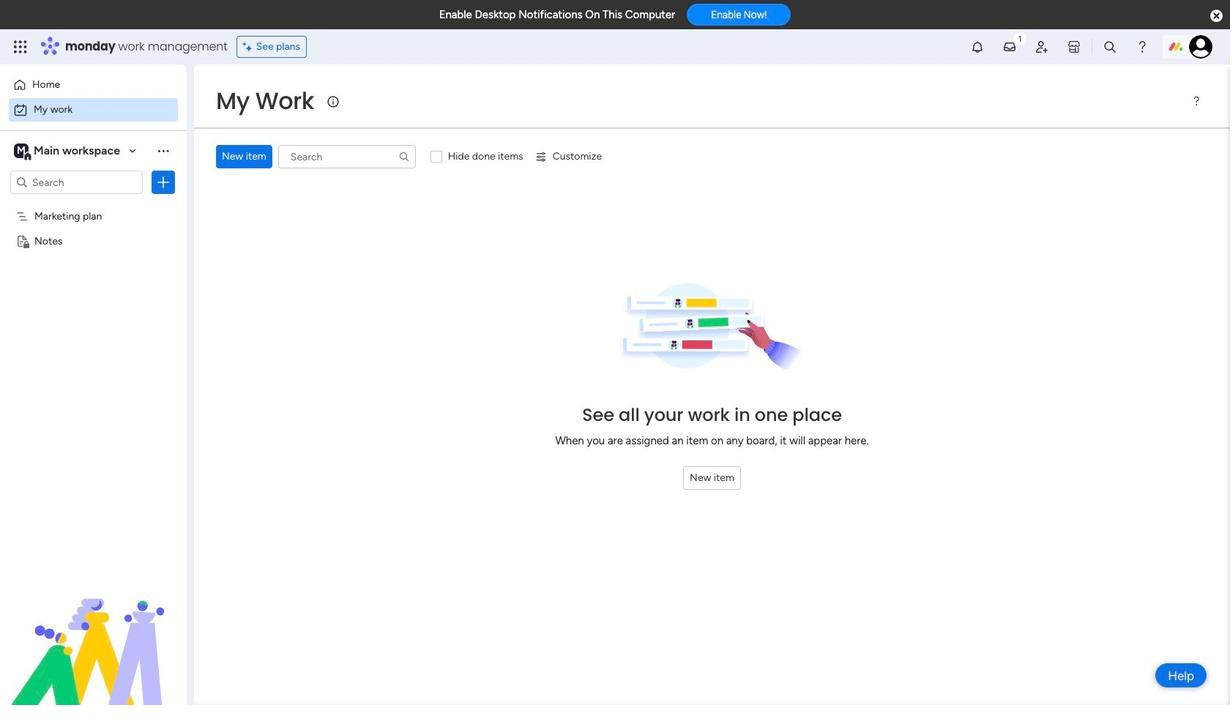 Task type: locate. For each thing, give the bounding box(es) containing it.
list box
[[0, 200, 187, 451]]

update feed image
[[1002, 40, 1017, 54]]

search everything image
[[1103, 40, 1117, 54]]

select product image
[[13, 40, 28, 54]]

dapulse close image
[[1210, 9, 1223, 23]]

notifications image
[[970, 40, 985, 54]]

invite members image
[[1035, 40, 1049, 54]]

welcome to my work feature image image
[[620, 283, 805, 373]]

1 vertical spatial option
[[9, 98, 178, 122]]

option
[[9, 73, 178, 97], [9, 98, 178, 122], [0, 202, 187, 205]]

workspace options image
[[156, 143, 171, 158]]

1 image
[[1013, 30, 1027, 46]]

None search field
[[278, 145, 416, 168]]

private board image
[[15, 234, 29, 247]]

Filter dashboard by text search field
[[278, 145, 416, 168]]



Task type: describe. For each thing, give the bounding box(es) containing it.
menu image
[[1191, 95, 1202, 107]]

kendall parks image
[[1189, 35, 1213, 59]]

search image
[[398, 151, 410, 163]]

monday marketplace image
[[1067, 40, 1081, 54]]

options image
[[156, 175, 171, 190]]

workspace selection element
[[14, 142, 122, 161]]

2 vertical spatial option
[[0, 202, 187, 205]]

workspace image
[[14, 143, 29, 159]]

Search in workspace field
[[31, 174, 122, 191]]

see plans image
[[243, 39, 256, 55]]

lottie animation element
[[0, 557, 187, 705]]

lottie animation image
[[0, 557, 187, 705]]

help image
[[1135, 40, 1150, 54]]

0 vertical spatial option
[[9, 73, 178, 97]]



Task type: vqa. For each thing, say whether or not it's contained in the screenshot.
dapulse private icon
no



